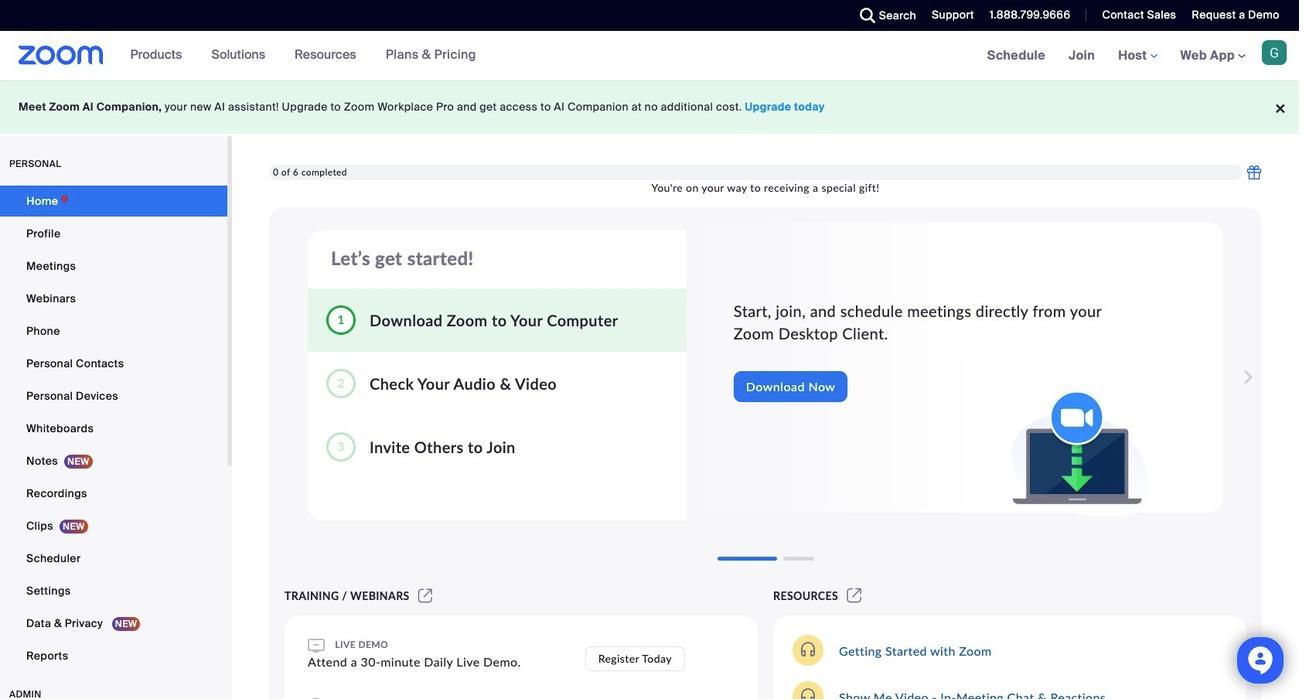 Task type: vqa. For each thing, say whether or not it's contained in the screenshot.
Whiteboard Sharing Defaults element
no



Task type: describe. For each thing, give the bounding box(es) containing it.
meetings navigation
[[976, 31, 1299, 81]]

profile picture image
[[1262, 40, 1287, 65]]

next image
[[1235, 362, 1257, 393]]

product information navigation
[[119, 31, 488, 80]]

window new image
[[844, 589, 864, 602]]



Task type: locate. For each thing, give the bounding box(es) containing it.
footer
[[0, 80, 1299, 134]]

window new image
[[416, 589, 435, 602]]

zoom logo image
[[19, 46, 103, 65]]

banner
[[0, 31, 1299, 81]]

personal menu menu
[[0, 186, 227, 673]]



